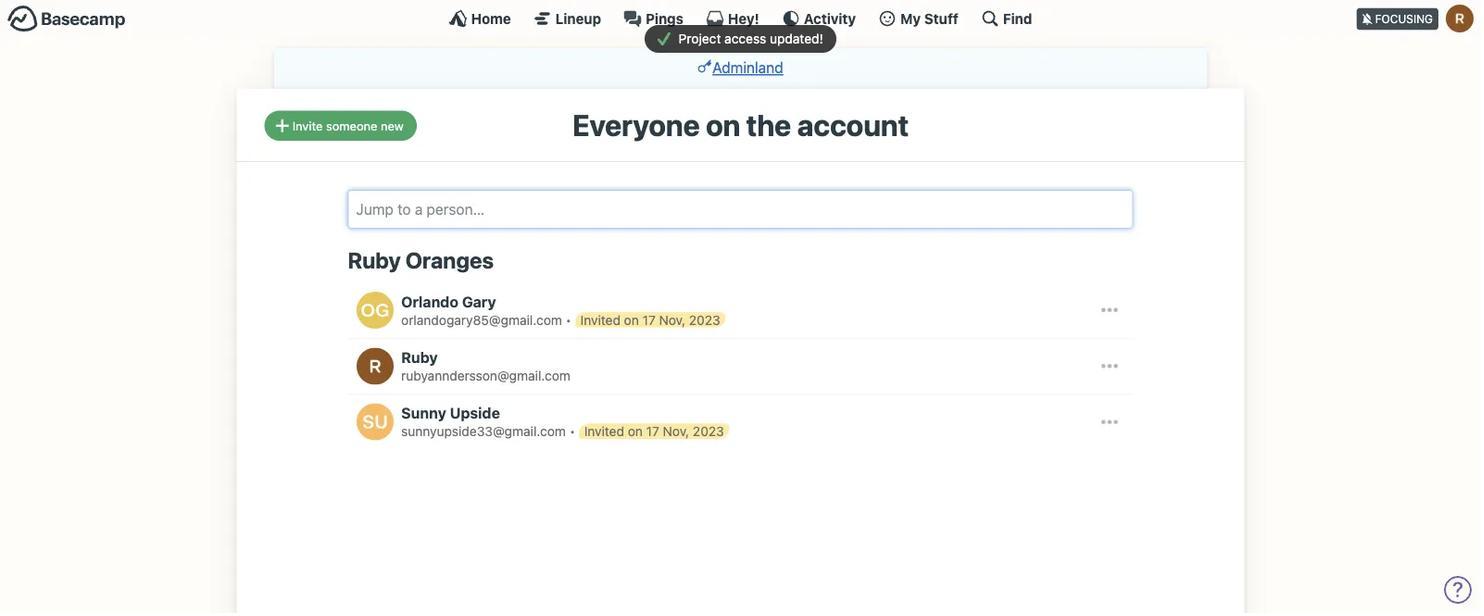 Task type: describe. For each thing, give the bounding box(es) containing it.
project access updated!
[[675, 31, 824, 46]]

stuff
[[925, 10, 959, 26]]

ruby for ruby rubyanndersson@gmail.com
[[401, 349, 438, 366]]

project
[[679, 31, 721, 46]]

orlandogary85@gmail.com
[[401, 312, 562, 328]]

focusing button
[[1357, 0, 1482, 36]]

home link
[[449, 9, 511, 28]]

2023 for sunny upside
[[693, 424, 724, 439]]

on for upside
[[628, 424, 643, 439]]

main element
[[0, 0, 1482, 36]]

rubyanndersson@gmail.com
[[401, 368, 571, 383]]

on for gary
[[624, 312, 639, 328]]

activity
[[804, 10, 856, 26]]

invite someone new
[[293, 119, 404, 132]]

Jump to a person… text field
[[348, 190, 1134, 229]]

new
[[381, 119, 404, 132]]

everyone
[[573, 107, 700, 142]]

home
[[471, 10, 511, 26]]

focusing
[[1376, 13, 1433, 25]]

account
[[797, 107, 909, 142]]

• for upside
[[570, 424, 576, 439]]

0 vertical spatial on
[[706, 107, 740, 142]]

project access updated! alert
[[0, 25, 1482, 53]]

oranges
[[406, 247, 494, 273]]

invited for gary
[[581, 312, 621, 328]]

adminland
[[713, 59, 784, 76]]

sunny upside, ruby oranges image
[[357, 404, 394, 441]]

find
[[1003, 10, 1033, 26]]

adminland link
[[698, 59, 784, 76]]

access
[[725, 31, 766, 46]]

sunnyupside33@gmail.com
[[401, 424, 566, 439]]

sunny upside sunnyupside33@gmail.com • invited on 17 nov, 2023
[[401, 405, 724, 439]]

ruby image
[[1446, 5, 1474, 32]]

activity link
[[782, 9, 856, 28]]

17 for upside
[[646, 424, 660, 439]]

lineup link
[[533, 9, 601, 28]]

pings
[[646, 10, 684, 26]]

invited for upside
[[584, 424, 625, 439]]

ruby rubyanndersson@gmail.com
[[401, 349, 571, 383]]

hey! button
[[706, 9, 760, 28]]



Task type: locate. For each thing, give the bounding box(es) containing it.
upside
[[450, 405, 500, 422]]

nov, down ruby option at the bottom
[[663, 424, 690, 439]]

2023 up ruby option at the bottom
[[689, 312, 721, 328]]

on inside orlando gary orlandogary85@gmail.com • invited on 17 nov, 2023
[[624, 312, 639, 328]]

ruby inside 'ruby rubyanndersson@gmail.com'
[[401, 349, 438, 366]]

1 horizontal spatial ruby
[[401, 349, 438, 366]]

ruby oranges group
[[348, 247, 1134, 450]]

•
[[566, 312, 572, 328], [570, 424, 576, 439]]

nov, up ruby option at the bottom
[[659, 312, 686, 328]]

2023 for orlando gary
[[689, 312, 721, 328]]

0 vertical spatial invited
[[581, 312, 621, 328]]

0 vertical spatial 2023
[[689, 312, 721, 328]]

ruby option
[[348, 339, 1134, 395]]

0 vertical spatial •
[[566, 312, 572, 328]]

nov, inside sunny upside sunnyupside33@gmail.com • invited on 17 nov, 2023
[[663, 424, 690, 439]]

17
[[643, 312, 656, 328], [646, 424, 660, 439]]

1 vertical spatial nov,
[[663, 424, 690, 439]]

updated!
[[770, 31, 824, 46]]

invited
[[581, 312, 621, 328], [584, 424, 625, 439]]

2023 down ruby option at the bottom
[[693, 424, 724, 439]]

switch accounts image
[[7, 5, 126, 33]]

nov, for upside
[[663, 424, 690, 439]]

invited inside orlando gary orlandogary85@gmail.com • invited on 17 nov, 2023
[[581, 312, 621, 328]]

gary
[[462, 293, 496, 311]]

nov,
[[659, 312, 686, 328], [663, 424, 690, 439]]

pings button
[[624, 9, 684, 28]]

• inside orlando gary orlandogary85@gmail.com • invited on 17 nov, 2023
[[566, 312, 572, 328]]

2023 inside orlando gary orlandogary85@gmail.com • invited on 17 nov, 2023
[[689, 312, 721, 328]]

find button
[[981, 9, 1033, 28]]

my stuff button
[[879, 9, 959, 28]]

17 inside sunny upside sunnyupside33@gmail.com • invited on 17 nov, 2023
[[646, 424, 660, 439]]

2023
[[689, 312, 721, 328], [693, 424, 724, 439]]

• right sunnyupside33@gmail.com
[[570, 424, 576, 439]]

2023 inside sunny upside sunnyupside33@gmail.com • invited on 17 nov, 2023
[[693, 424, 724, 439]]

my stuff
[[901, 10, 959, 26]]

1 vertical spatial ruby
[[401, 349, 438, 366]]

ruby
[[348, 247, 401, 273], [401, 349, 438, 366]]

0 vertical spatial nov,
[[659, 312, 686, 328]]

0 vertical spatial 17
[[643, 312, 656, 328]]

1 vertical spatial 2023
[[693, 424, 724, 439]]

ruby oranges
[[348, 247, 494, 273]]

orlando gary, ruby oranges image
[[357, 292, 394, 329]]

0 horizontal spatial ruby
[[348, 247, 401, 273]]

invited inside sunny upside sunnyupside33@gmail.com • invited on 17 nov, 2023
[[584, 424, 625, 439]]

• inside sunny upside sunnyupside33@gmail.com • invited on 17 nov, 2023
[[570, 424, 576, 439]]

1 vertical spatial invited
[[584, 424, 625, 439]]

orlando gary option
[[348, 283, 1134, 339]]

everyone on the account
[[573, 107, 909, 142]]

invite
[[293, 119, 323, 132]]

orlando
[[401, 293, 459, 311]]

invite someone new link
[[265, 111, 417, 141]]

17 inside orlando gary orlandogary85@gmail.com • invited on 17 nov, 2023
[[643, 312, 656, 328]]

hey!
[[728, 10, 760, 26]]

on inside sunny upside sunnyupside33@gmail.com • invited on 17 nov, 2023
[[628, 424, 643, 439]]

ruby up orlando gary, ruby oranges "image" on the left of the page
[[348, 247, 401, 273]]

ruby, ruby oranges image
[[357, 348, 394, 385]]

the
[[747, 107, 791, 142]]

sunny
[[401, 405, 446, 422]]

lineup
[[556, 10, 601, 26]]

1 vertical spatial on
[[624, 312, 639, 328]]

orlando gary orlandogary85@gmail.com • invited on 17 nov, 2023
[[401, 293, 721, 328]]

on
[[706, 107, 740, 142], [624, 312, 639, 328], [628, 424, 643, 439]]

1 vertical spatial •
[[570, 424, 576, 439]]

ruby for ruby oranges
[[348, 247, 401, 273]]

my
[[901, 10, 921, 26]]

someone
[[326, 119, 377, 132]]

0 vertical spatial ruby
[[348, 247, 401, 273]]

nov, for gary
[[659, 312, 686, 328]]

sunny upside option
[[348, 395, 1134, 450]]

• for gary
[[566, 312, 572, 328]]

2 vertical spatial on
[[628, 424, 643, 439]]

nov, inside orlando gary orlandogary85@gmail.com • invited on 17 nov, 2023
[[659, 312, 686, 328]]

1 vertical spatial 17
[[646, 424, 660, 439]]

ruby right the ruby, ruby oranges image
[[401, 349, 438, 366]]

17 for gary
[[643, 312, 656, 328]]

• right 'orlandogary85@gmail.com'
[[566, 312, 572, 328]]



Task type: vqa. For each thing, say whether or not it's contained in the screenshot.
the A
no



